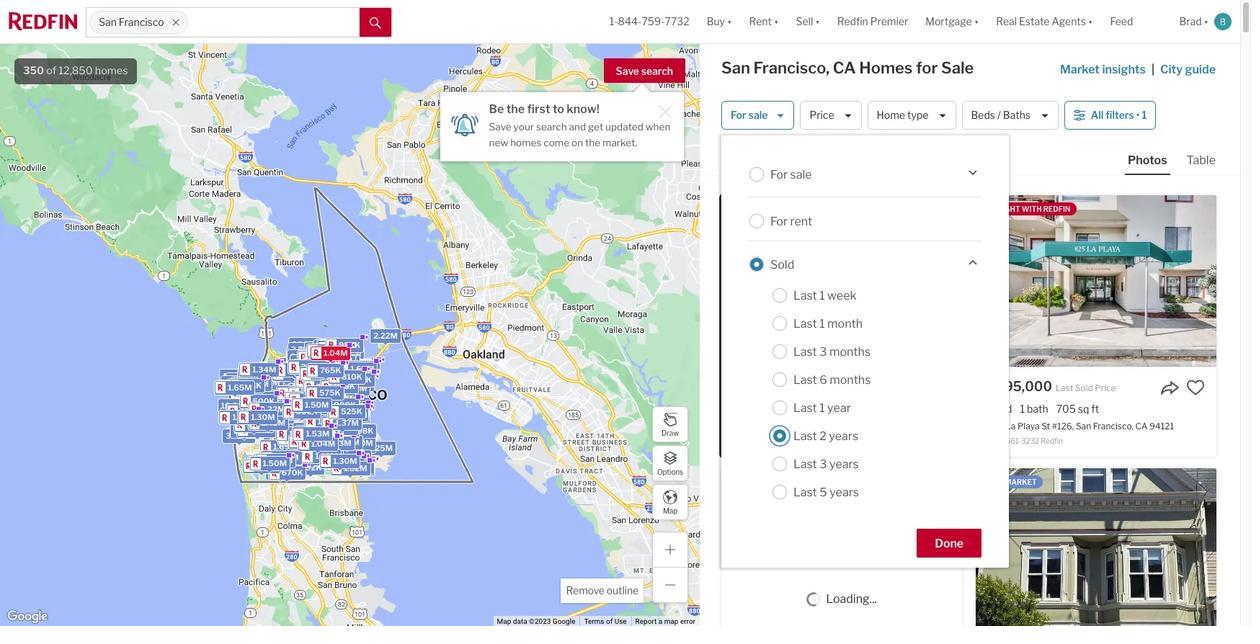 Task type: locate. For each thing, give the bounding box(es) containing it.
810k
[[341, 372, 362, 382]]

san down buy ▾ dropdown button
[[722, 58, 750, 77]]

1 vertical spatial the
[[585, 137, 601, 148]]

1.52m down 700k
[[343, 463, 367, 474]]

map inside button
[[663, 506, 678, 515]]

of for 350
[[46, 64, 56, 77]]

sold
[[735, 205, 755, 213]]

sq
[[814, 403, 825, 415], [1078, 403, 1090, 415]]

0 vertical spatial 1.27m
[[293, 357, 316, 367]]

sold down for rent at the top of the page
[[771, 258, 795, 271]]

210k
[[304, 396, 324, 407]]

bath up "playa"
[[1027, 403, 1049, 415]]

search inside save search button
[[641, 65, 673, 77]]

1 right —
[[820, 401, 825, 415]]

bath
[[773, 403, 794, 415], [1027, 403, 1049, 415]]

last up 705
[[1056, 383, 1074, 394]]

1.34m up 1.74m
[[289, 425, 313, 435]]

months down 'month'
[[830, 345, 871, 359]]

months right '6' at the bottom of page
[[830, 373, 871, 387]]

1 vertical spatial 1.52m
[[343, 463, 367, 474]]

0 vertical spatial for sale
[[731, 109, 768, 121]]

9.50m
[[301, 410, 327, 420]]

0 vertical spatial 1.34m
[[252, 365, 276, 375]]

to
[[553, 102, 564, 116]]

bath up leavenworth
[[773, 403, 794, 415]]

the inside save your search and get updated when new homes come on the market.
[[585, 137, 601, 148]]

remove outline
[[566, 585, 639, 597]]

▾ right buy
[[727, 15, 732, 28]]

sell ▾ button
[[788, 0, 829, 43]]

sq for —
[[814, 403, 825, 415]]

0 vertical spatial map
[[663, 506, 678, 515]]

1 horizontal spatial redfin
[[1041, 437, 1063, 446]]

ca left 94133
[[896, 421, 908, 432]]

2 sq from the left
[[1078, 403, 1090, 415]]

map
[[663, 506, 678, 515], [497, 618, 511, 626]]

1 horizontal spatial 1.47m
[[329, 356, 352, 366]]

redfin left 'premier'
[[837, 15, 869, 28]]

last inside $1,035,000 last sold price
[[811, 383, 829, 394]]

for sale
[[731, 109, 768, 121], [771, 168, 812, 181]]

0 horizontal spatial 975k
[[293, 401, 314, 411]]

last down $1,035,000 last sold price
[[794, 401, 817, 415]]

2.10m
[[315, 347, 338, 357], [286, 389, 310, 399], [274, 424, 298, 434]]

0 horizontal spatial search
[[536, 121, 567, 133]]

last left #6, in the bottom right of the page
[[794, 429, 817, 443]]

1 vertical spatial months
[[830, 373, 871, 387]]

1.83m
[[289, 388, 313, 398]]

2.25m
[[300, 390, 325, 400]]

1 redfin from the left
[[768, 205, 795, 213]]

2 ▾ from the left
[[774, 15, 779, 28]]

0 horizontal spatial francisco,
[[754, 58, 830, 77]]

0 horizontal spatial 940k
[[318, 376, 340, 386]]

2 vertical spatial 925k
[[327, 436, 348, 446]]

francisco, inside 825 la playa st #126, san francisco, ca 94121 (415) 661-3232 redfin
[[1093, 421, 1134, 432]]

1 horizontal spatial 5.00m
[[305, 380, 331, 391]]

1 vertical spatial 575k
[[350, 436, 371, 446]]

month
[[828, 317, 863, 331]]

of for terms
[[606, 618, 613, 626]]

3 for last 3 months
[[820, 345, 827, 359]]

sq right —
[[814, 403, 825, 415]]

1.13m up 670k
[[274, 457, 296, 467]]

1 vertical spatial 4.60m
[[309, 411, 334, 422]]

google
[[553, 618, 576, 626]]

1.41m
[[292, 365, 315, 375], [285, 369, 308, 379]]

rent ▾ button
[[749, 0, 779, 43]]

1 vertical spatial 1.69m
[[273, 442, 297, 452]]

9.90m
[[281, 360, 307, 370]]

1 horizontal spatial sq
[[1078, 403, 1090, 415]]

1.13m down 945k
[[329, 438, 351, 448]]

save inside save search button
[[616, 65, 639, 77]]

search up come
[[536, 121, 567, 133]]

save up new
[[489, 121, 512, 133]]

▾ right mortgage
[[974, 15, 979, 28]]

975k
[[320, 388, 341, 398], [293, 401, 314, 411]]

price button
[[801, 101, 862, 130]]

3.00m
[[273, 380, 298, 390], [309, 407, 335, 417]]

525k down 2.63m
[[341, 407, 362, 417]]

890k
[[308, 376, 330, 386]]

670k
[[281, 468, 303, 478]]

1 vertical spatial 825k
[[255, 461, 277, 471]]

last down last 2 years
[[794, 457, 817, 471]]

2.16m
[[304, 444, 327, 454]]

of right 350
[[46, 64, 56, 77]]

▾ right agents
[[1088, 15, 1093, 28]]

2 1 bath from the left
[[1020, 403, 1049, 415]]

last up last 1 year
[[811, 383, 829, 394]]

map left the data
[[497, 618, 511, 626]]

ft up #6, in the bottom right of the page
[[827, 403, 835, 415]]

1 horizontal spatial 1.86m
[[304, 424, 328, 434]]

705 sq ft
[[1057, 403, 1099, 415]]

5 ▾ from the left
[[1088, 15, 1093, 28]]

1 horizontal spatial bath
[[1027, 403, 1049, 415]]

years for last 3 years
[[830, 457, 859, 471]]

francisco, down 705 sq ft
[[1093, 421, 1134, 432]]

google image
[[4, 608, 51, 626]]

2.08m
[[301, 362, 326, 372]]

665k up the 1.37m
[[340, 407, 362, 417]]

last left '6' at the bottom of page
[[794, 373, 817, 387]]

2 st from the left
[[1042, 421, 1051, 432]]

dialog containing for sale
[[722, 136, 1009, 568]]

years
[[829, 429, 859, 443], [830, 457, 859, 471], [830, 486, 859, 499]]

last down last 1 week
[[794, 317, 817, 331]]

4.60m
[[308, 353, 334, 363], [309, 411, 334, 422]]

map down options
[[663, 506, 678, 515]]

3 units
[[225, 431, 252, 441]]

1 right • at right top
[[1142, 109, 1147, 121]]

mortgage
[[926, 15, 972, 28]]

1 horizontal spatial redfin
[[1044, 205, 1071, 213]]

price up 705 sq ft
[[1095, 383, 1116, 394]]

0 horizontal spatial 1.93m
[[263, 373, 287, 383]]

1.39m up 592k
[[297, 451, 321, 461]]

0 vertical spatial 4.30m
[[311, 417, 336, 427]]

1 horizontal spatial 850k
[[344, 376, 366, 386]]

redfin for with
[[1044, 205, 1071, 213]]

st left #6, in the bottom right of the page
[[811, 421, 820, 432]]

700k
[[345, 437, 367, 447]]

last for last 6 months
[[794, 373, 817, 387]]

1 vertical spatial 4.00m
[[258, 367, 284, 378]]

525k down 1.78m on the bottom left
[[240, 381, 261, 391]]

2.29m down 1.78m on the bottom left
[[244, 379, 269, 389]]

1 horizontal spatial 1.22m
[[307, 364, 330, 374]]

price up year
[[850, 383, 871, 394]]

1.44m up 2.01m
[[245, 402, 268, 412]]

661-
[[1006, 437, 1022, 446]]

0 horizontal spatial redfin
[[837, 15, 869, 28]]

3 ▾ from the left
[[815, 15, 820, 28]]

2.38m
[[336, 349, 361, 359]]

years up last 5 years
[[830, 457, 859, 471]]

/
[[998, 109, 1001, 121]]

1 bath from the left
[[773, 403, 794, 415]]

1 vertical spatial map
[[497, 618, 511, 626]]

1 vertical spatial 12,850
[[722, 150, 756, 162]]

months for last 3 months
[[830, 345, 871, 359]]

0 vertical spatial 975k
[[320, 388, 341, 398]]

last for last 1 month
[[794, 317, 817, 331]]

1.75m
[[308, 361, 331, 372], [267, 411, 291, 421]]

1.63m
[[229, 375, 253, 385], [247, 420, 270, 430]]

years right 5
[[830, 486, 859, 499]]

for
[[731, 109, 747, 121], [771, 168, 788, 181], [771, 214, 788, 228]]

1.72m
[[283, 430, 306, 440]]

redfin down #126,
[[1041, 437, 1063, 446]]

0 vertical spatial of
[[46, 64, 56, 77]]

0 horizontal spatial 1.69m
[[273, 442, 297, 452]]

665k down 338k
[[351, 441, 372, 451]]

850k
[[344, 376, 366, 386], [290, 459, 312, 469]]

0 vertical spatial 1.75m
[[308, 361, 331, 372]]

0 horizontal spatial 4.30m
[[267, 432, 292, 442]]

6 ▾ from the left
[[1204, 15, 1209, 28]]

12,850 down for sale button at top right
[[722, 150, 756, 162]]

2.75m
[[287, 365, 312, 375]]

0 horizontal spatial 1.13m
[[274, 457, 296, 467]]

1.18m
[[320, 396, 343, 406]]

1.10m
[[302, 398, 325, 408], [329, 407, 351, 417], [243, 408, 266, 418], [315, 451, 338, 461]]

san right #6, in the bottom right of the page
[[836, 421, 851, 432]]

2 ft from the left
[[1092, 403, 1099, 415]]

2.90m
[[263, 424, 288, 434]]

favorite button image
[[1187, 378, 1205, 397]]

1.52m down 2.33m
[[265, 449, 288, 459]]

0 horizontal spatial map
[[497, 618, 511, 626]]

market
[[1060, 63, 1100, 76]]

favorite button checkbox
[[1187, 378, 1205, 397]]

1 left bed
[[988, 403, 992, 415]]

725k down '1.09m'
[[340, 452, 360, 462]]

sq right 705
[[1078, 403, 1090, 415]]

1 vertical spatial 975k
[[293, 401, 314, 411]]

0 horizontal spatial 1.44m
[[245, 402, 268, 412]]

1 vertical spatial for sale
[[771, 168, 812, 181]]

last for last 3 years
[[794, 457, 817, 471]]

1 sq from the left
[[814, 403, 825, 415]]

0 horizontal spatial 1 bath
[[766, 403, 794, 415]]

2 horizontal spatial price
[[1095, 383, 1116, 394]]

sold inside $1,035,000 last sold price
[[831, 383, 849, 394]]

st inside 825 la playa st #126, san francisco, ca 94121 (415) 661-3232 redfin
[[1042, 421, 1051, 432]]

0 vertical spatial 2.29m
[[244, 379, 269, 389]]

0 vertical spatial months
[[830, 345, 871, 359]]

825k left 670k
[[255, 461, 277, 471]]

loading...
[[826, 592, 877, 606]]

2.63m
[[334, 396, 359, 406]]

ft down last sold price
[[1092, 403, 1099, 415]]

1 vertical spatial 1.22m
[[261, 404, 285, 414]]

years down year
[[829, 429, 859, 443]]

1 vertical spatial 1.99m
[[240, 406, 264, 416]]

san left francisco at the top of page
[[99, 16, 117, 28]]

720k
[[350, 375, 372, 385], [311, 385, 332, 395]]

0 horizontal spatial 525k
[[240, 381, 261, 391]]

1 bath up leavenworth
[[766, 403, 794, 415]]

3 up '6' at the bottom of page
[[820, 345, 827, 359]]

sold by redfin jan 19, 2023
[[735, 205, 843, 213]]

780k
[[317, 366, 339, 376]]

for sale inside dialog
[[771, 168, 812, 181]]

945k
[[333, 423, 355, 433]]

0 vertical spatial 1.42m
[[295, 400, 319, 410]]

search down '759-' at the right of the page
[[641, 65, 673, 77]]

825
[[988, 421, 1004, 432]]

market.
[[603, 137, 637, 148]]

2 vertical spatial 2.30m
[[286, 423, 311, 433]]

homes
[[860, 58, 913, 77]]

1.44m up 1.61m
[[341, 395, 365, 405]]

last for last 3 months
[[794, 345, 817, 359]]

real
[[996, 15, 1017, 28]]

sign
[[322, 396, 339, 406]]

last left 5
[[794, 486, 817, 499]]

2 redfin from the left
[[1044, 205, 1071, 213]]

map region
[[0, 0, 777, 626]]

0 horizontal spatial 1.53m
[[306, 429, 329, 439]]

0 horizontal spatial 12,850
[[59, 64, 93, 77]]

st left #126,
[[1042, 421, 1051, 432]]

2 vertical spatial 1.04m
[[311, 439, 335, 449]]

200k
[[317, 404, 339, 414]]

1 vertical spatial 1.93m
[[289, 399, 312, 409]]

1.73m
[[250, 425, 273, 435]]

1-844-759-7732
[[610, 15, 690, 28]]

san down 705 sq ft
[[1076, 421, 1092, 432]]

1 vertical spatial 3.75m
[[295, 410, 319, 420]]

1 vertical spatial years
[[830, 457, 859, 471]]

dialog
[[722, 136, 1009, 568]]

0 vertical spatial save
[[616, 65, 639, 77]]

1 up "playa"
[[1020, 403, 1025, 415]]

sold up 705 sq ft
[[1075, 383, 1093, 394]]

redfin for by
[[768, 205, 795, 213]]

of left use
[[606, 618, 613, 626]]

the right on
[[585, 137, 601, 148]]

last up last 1 month at the right bottom
[[794, 289, 817, 302]]

2.29m
[[244, 379, 269, 389], [269, 396, 294, 406]]

1.90m
[[305, 358, 329, 368], [329, 417, 353, 427], [264, 423, 288, 433]]

▾ right the brad
[[1204, 15, 1209, 28]]

1 horizontal spatial francisco,
[[853, 421, 894, 432]]

398k
[[352, 426, 373, 436]]

▾ right the sell
[[815, 15, 820, 28]]

870k
[[295, 402, 317, 412], [350, 464, 372, 474]]

0 vertical spatial 650k
[[323, 355, 345, 365]]

3 up 5
[[820, 457, 827, 471]]

redfin inside 825 la playa st #126, san francisco, ca 94121 (415) 661-3232 redfin
[[1041, 437, 1063, 446]]

map for map data ©2023 google
[[497, 618, 511, 626]]

last for last 1 week
[[794, 289, 817, 302]]

photo of 825 la playa st #126, san francisco, ca 94121 image
[[976, 195, 1217, 367]]

1 left week
[[820, 289, 825, 302]]

save inside save your search and get updated when new homes come on the market.
[[489, 121, 512, 133]]

francisco, down the sell
[[754, 58, 830, 77]]

1 ▾ from the left
[[727, 15, 732, 28]]

1 horizontal spatial 1.69m
[[350, 364, 374, 374]]

1 horizontal spatial 525k
[[341, 407, 362, 417]]

save down 844-
[[616, 65, 639, 77]]

0 horizontal spatial ft
[[827, 403, 835, 415]]

2 vertical spatial 2.10m
[[274, 424, 298, 434]]

1.42m
[[295, 400, 319, 410], [272, 453, 295, 463]]

ca left 'homes'
[[833, 58, 856, 77]]

1 ft from the left
[[827, 403, 835, 415]]

1 vertical spatial save
[[489, 121, 512, 133]]

2
[[315, 355, 320, 365], [350, 363, 355, 373], [313, 371, 318, 381], [325, 374, 330, 384], [322, 374, 327, 384], [336, 392, 341, 402], [292, 409, 297, 419], [308, 412, 313, 423], [820, 429, 827, 443]]

0 horizontal spatial homes
[[95, 64, 128, 77]]

3.85m
[[309, 402, 334, 412]]

1.80m
[[293, 357, 317, 368], [297, 402, 321, 412], [232, 413, 256, 423], [315, 414, 339, 424], [289, 429, 313, 439], [284, 434, 308, 444]]

2.13m
[[297, 342, 320, 352]]

1 bath up "playa"
[[1020, 403, 1049, 415]]

2 horizontal spatial francisco,
[[1093, 421, 1134, 432]]

94133
[[910, 421, 936, 432]]

1.34m left 4.75m at the left of page
[[252, 365, 276, 375]]

terms
[[584, 618, 604, 626]]

st
[[811, 421, 820, 432], [1042, 421, 1051, 432]]

1 vertical spatial homes
[[510, 137, 542, 148]]

525k
[[240, 381, 261, 391], [341, 407, 362, 417]]

save search button
[[604, 58, 686, 83]]

1.65m
[[295, 347, 319, 357], [228, 382, 252, 393], [285, 390, 309, 400], [333, 394, 357, 405]]

500k
[[252, 396, 275, 406]]

1.00m
[[300, 353, 324, 363], [341, 430, 365, 440], [281, 439, 306, 449], [344, 452, 368, 462]]

0 horizontal spatial 870k
[[295, 402, 317, 412]]

price down 'san francisco, ca homes for sale'
[[810, 109, 834, 121]]

last up $1,035,000 last sold price
[[794, 345, 817, 359]]

photo of 1420 7th ave, san francisco, ca 94122 image
[[976, 469, 1217, 626]]

ca left 94121
[[1136, 421, 1148, 432]]

1.34m
[[252, 365, 276, 375], [289, 425, 313, 435]]

redfin up for rent at the top of the page
[[768, 205, 795, 213]]

for sale inside button
[[731, 109, 768, 121]]

None search field
[[188, 8, 360, 37]]

save for save search
[[616, 65, 639, 77]]

last for last 1 year
[[794, 401, 817, 415]]

0 vertical spatial 800k
[[329, 344, 351, 354]]

the right be
[[507, 102, 525, 116]]

2 bath from the left
[[1027, 403, 1049, 415]]

years for last 2 years
[[829, 429, 859, 443]]

1 horizontal spatial 1 bath
[[1020, 403, 1049, 415]]

375k
[[319, 399, 340, 409]]

825k down 855k
[[296, 418, 317, 428]]

1 st from the left
[[811, 421, 820, 432]]

785k
[[295, 357, 317, 368]]

2.44m
[[285, 380, 310, 390]]

map for map
[[663, 506, 678, 515]]

1 vertical spatial redfin
[[1041, 437, 1063, 446]]

0 vertical spatial 2.30m
[[302, 395, 327, 405]]

1 vertical spatial 1.13m
[[274, 457, 296, 467]]

homes down your on the left top
[[510, 137, 542, 148]]

1 horizontal spatial 2.23m
[[332, 350, 357, 360]]

beds / baths
[[971, 109, 1031, 121]]

2.29m up 2.81m
[[269, 396, 294, 406]]

10.00m
[[221, 401, 251, 411]]

redfin inside button
[[837, 15, 869, 28]]

0 vertical spatial 3
[[820, 345, 827, 359]]

homes down san francisco
[[95, 64, 128, 77]]

▾ right the 'rent'
[[774, 15, 779, 28]]

0 vertical spatial sale
[[749, 109, 768, 121]]

928k
[[283, 458, 305, 468]]

4 ▾ from the left
[[974, 15, 979, 28]]

sold right '6' at the bottom of page
[[831, 383, 849, 394]]

1 horizontal spatial 1.02m
[[350, 438, 373, 449]]

3 down 10.00m
[[225, 431, 231, 441]]

#6,
[[822, 421, 834, 432]]

0 vertical spatial search
[[641, 65, 673, 77]]

725k down 1.74m
[[302, 453, 322, 463]]

1 horizontal spatial st
[[1042, 421, 1051, 432]]

francisco, right #6, in the bottom right of the page
[[853, 421, 894, 432]]

last for last 5 years
[[794, 486, 817, 499]]

1.39m up 9.99m
[[308, 344, 331, 354]]

12,850 right 350
[[59, 64, 93, 77]]

987k
[[345, 399, 367, 409]]

data
[[513, 618, 527, 626]]

redfin right with
[[1044, 205, 1071, 213]]

0 horizontal spatial 2.23m
[[286, 439, 310, 450]]

▾ for brad ▾
[[1204, 15, 1209, 28]]



Task type: describe. For each thing, give the bounding box(es) containing it.
3 for last 3 years
[[820, 457, 827, 471]]

loading... status
[[826, 591, 877, 607]]

baths
[[1003, 109, 1031, 121]]

750k
[[324, 405, 346, 415]]

0 vertical spatial 875k
[[334, 382, 355, 392]]

photo of 1907 leavenworth st #6, san francisco, ca 94133 image
[[722, 195, 962, 367]]

985k
[[338, 340, 360, 350]]

know!
[[567, 102, 600, 116]]

years for last 5 years
[[830, 486, 859, 499]]

2.22m
[[373, 331, 397, 341]]

sq for 705
[[1078, 403, 1090, 415]]

last 3 years
[[794, 457, 859, 471]]

1 vertical spatial 1.71m
[[318, 433, 340, 443]]

1 vertical spatial 1.53m
[[306, 429, 329, 439]]

0 horizontal spatial 3.00m
[[273, 380, 298, 390]]

4.75m
[[276, 370, 301, 380]]

©2023
[[529, 618, 551, 626]]

map
[[664, 618, 679, 626]]

0 vertical spatial 665k
[[340, 407, 362, 417]]

last 1 month
[[794, 317, 863, 331]]

1.61m
[[343, 406, 366, 416]]

last 3 months
[[794, 345, 871, 359]]

1 horizontal spatial 12,850
[[722, 150, 756, 162]]

bed
[[994, 403, 1012, 415]]

with
[[1022, 205, 1042, 213]]

1 down $1,035,000
[[766, 403, 771, 415]]

0 vertical spatial the
[[507, 102, 525, 116]]

ca inside 825 la playa st #126, san francisco, ca 94121 (415) 661-3232 redfin
[[1136, 421, 1148, 432]]

938k
[[308, 405, 330, 415]]

0 vertical spatial 2.10m
[[315, 347, 338, 357]]

1 vertical spatial 4.30m
[[267, 432, 292, 442]]

2 vertical spatial 1.40m
[[282, 432, 306, 442]]

3.08m
[[285, 397, 311, 407]]

home type
[[877, 109, 929, 121]]

735k
[[334, 431, 355, 441]]

homes inside save your search and get updated when new homes come on the market.
[[510, 137, 542, 148]]

1 vertical spatial 665k
[[351, 441, 372, 451]]

1 vertical spatial 870k
[[350, 464, 372, 474]]

2 vertical spatial for
[[771, 214, 788, 228]]

save for save your search and get updated when new homes come on the market.
[[489, 121, 512, 133]]

mortgage ▾
[[926, 15, 979, 28]]

1 horizontal spatial 940k
[[348, 437, 370, 447]]

2 vertical spatial 800k
[[321, 415, 343, 425]]

1 horizontal spatial 720k
[[350, 375, 372, 385]]

1 horizontal spatial 1.55m
[[247, 381, 271, 391]]

city guide link
[[1161, 61, 1219, 79]]

1 horizontal spatial 3.00m
[[309, 407, 335, 417]]

4.10m
[[291, 374, 315, 384]]

1 vertical spatial 1.04m
[[341, 381, 365, 391]]

sign in
[[322, 396, 348, 406]]

2.48m
[[308, 378, 333, 388]]

0 vertical spatial 12,850
[[59, 64, 93, 77]]

jan
[[797, 205, 811, 213]]

terms of use
[[584, 618, 627, 626]]

1 horizontal spatial 1.44m
[[341, 395, 365, 405]]

0 vertical spatial 3.75m
[[297, 394, 322, 404]]

price inside $1,035,000 last sold price
[[850, 383, 871, 394]]

1 vertical spatial 1.06m
[[274, 453, 299, 463]]

0 vertical spatial 4.60m
[[308, 353, 334, 363]]

done button
[[917, 529, 982, 558]]

0 horizontal spatial 4.00m
[[258, 367, 284, 378]]

report a map error link
[[636, 618, 696, 626]]

sale inside for sale button
[[749, 109, 768, 121]]

1 horizontal spatial 4.30m
[[311, 417, 336, 427]]

2.68m
[[283, 387, 308, 397]]

1 vertical spatial 1.27m
[[274, 453, 297, 463]]

1 vertical spatial 6.50m
[[306, 413, 331, 423]]

week
[[828, 289, 857, 302]]

user photo image
[[1215, 13, 1232, 30]]

0 vertical spatial 1.39m
[[308, 344, 331, 354]]

1 inside button
[[1142, 109, 1147, 121]]

1 vertical spatial 800k
[[224, 378, 246, 388]]

695k
[[222, 382, 244, 392]]

leavenworth
[[756, 421, 809, 432]]

sold inside dialog
[[771, 258, 795, 271]]

last for last sold price
[[1056, 383, 1074, 394]]

2 vertical spatial 1.22m
[[339, 433, 362, 443]]

1 vertical spatial 1.63m
[[247, 420, 270, 430]]

0 vertical spatial 1.64m
[[316, 401, 339, 411]]

1 horizontal spatial 1.13m
[[329, 438, 351, 448]]

0 vertical spatial 850k
[[344, 376, 366, 386]]

ft for — sq ft
[[827, 403, 835, 415]]

be the first to know!
[[489, 102, 600, 116]]

1 vertical spatial 5.00m
[[305, 380, 331, 391]]

1 vertical spatial 1.02m
[[350, 438, 373, 449]]

1 vertical spatial 2.10m
[[286, 389, 310, 399]]

4.50m
[[297, 417, 322, 427]]

0 vertical spatial 1.69m
[[350, 364, 374, 374]]

1.91m
[[319, 352, 341, 362]]

options
[[657, 467, 683, 476]]

▾ for buy ▾
[[727, 15, 732, 28]]

agents
[[1052, 15, 1086, 28]]

▾ for sell ▾
[[815, 15, 820, 28]]

1.31m
[[277, 432, 300, 442]]

1 vertical spatial 525k
[[341, 407, 362, 417]]

for inside button
[[731, 109, 747, 121]]

▾ inside 'link'
[[1088, 15, 1093, 28]]

1 horizontal spatial 1.93m
[[289, 399, 312, 409]]

all filters • 1 button
[[1065, 101, 1157, 130]]

estate
[[1019, 15, 1050, 28]]

888k
[[301, 389, 323, 399]]

0 horizontal spatial 1.55m
[[223, 371, 246, 382]]

0 horizontal spatial ca
[[833, 58, 856, 77]]

94121
[[1150, 421, 1174, 432]]

save search
[[616, 65, 673, 77]]

san francisco
[[99, 16, 164, 28]]

1 vertical spatial 925k
[[314, 371, 335, 381]]

705k
[[339, 368, 360, 378]]

market insights | city guide
[[1060, 63, 1216, 76]]

price inside button
[[810, 109, 834, 121]]

0 horizontal spatial 850k
[[290, 459, 312, 469]]

630k
[[310, 416, 332, 426]]

and
[[569, 121, 586, 133]]

3 inside map region
[[225, 431, 231, 441]]

•
[[1137, 109, 1140, 121]]

when
[[646, 121, 671, 133]]

1 horizontal spatial 1.52m
[[343, 463, 367, 474]]

392k
[[321, 379, 342, 389]]

1 vertical spatial 875k
[[314, 398, 335, 408]]

0 horizontal spatial 1.86m
[[227, 383, 251, 393]]

come
[[544, 137, 570, 148]]

sale
[[941, 58, 974, 77]]

0 vertical spatial 1.06m
[[289, 359, 314, 369]]

0 horizontal spatial 825k
[[255, 461, 277, 471]]

910k
[[321, 432, 342, 442]]

1 horizontal spatial 4.00m
[[301, 353, 327, 363]]

1 vertical spatial 1.86m
[[304, 424, 328, 434]]

(415)
[[988, 437, 1004, 446]]

0 vertical spatial 925k
[[291, 360, 312, 370]]

rent
[[749, 15, 772, 28]]

table
[[1187, 154, 1216, 167]]

1.74m
[[284, 436, 307, 446]]

your
[[514, 121, 534, 133]]

1 vertical spatial 1.39m
[[297, 451, 321, 461]]

2 horizontal spatial 1.55m
[[306, 413, 330, 423]]

remove san francisco image
[[171, 18, 180, 27]]

1 1 bath from the left
[[766, 403, 794, 415]]

1 vertical spatial 2.29m
[[269, 396, 294, 406]]

city
[[1161, 63, 1183, 76]]

market
[[1005, 478, 1037, 487]]

0 vertical spatial 1.93m
[[263, 373, 287, 383]]

0 vertical spatial 575k
[[319, 388, 340, 398]]

0 vertical spatial 1.40m
[[297, 376, 321, 386]]

2.21m
[[345, 368, 368, 378]]

1 vertical spatial sale
[[790, 168, 812, 181]]

2 horizontal spatial sold
[[1075, 383, 1093, 394]]

930k
[[330, 409, 352, 419]]

2.61m
[[311, 397, 335, 407]]

1.46m
[[308, 428, 332, 438]]

1 vertical spatial 1.42m
[[272, 453, 295, 463]]

last for last 2 years
[[794, 429, 817, 443]]

858k
[[294, 397, 316, 407]]

2.81m
[[262, 416, 286, 426]]

0 vertical spatial 940k
[[318, 376, 340, 386]]

1.56m
[[320, 346, 344, 356]]

1 vertical spatial 1.40m
[[291, 394, 315, 405]]

1 vertical spatial 2.30m
[[293, 408, 318, 418]]

▾ for mortgage ▾
[[974, 15, 979, 28]]

3232
[[1022, 437, 1040, 446]]

1.37m
[[335, 418, 358, 428]]

1 vertical spatial 650k
[[312, 369, 334, 379]]

sell
[[796, 15, 813, 28]]

1 vertical spatial 1.75m
[[267, 411, 291, 421]]

0 horizontal spatial 720k
[[311, 385, 332, 395]]

▾ for rent ▾
[[774, 15, 779, 28]]

0 vertical spatial 2.23m
[[332, 350, 357, 360]]

1 horizontal spatial 575k
[[350, 436, 371, 446]]

submit search image
[[370, 17, 381, 29]]

1 horizontal spatial 725k
[[340, 452, 360, 462]]

search inside save your search and get updated when new homes come on the market.
[[536, 121, 567, 133]]

0 vertical spatial 1.71m
[[310, 377, 332, 387]]

table button
[[1184, 153, 1219, 174]]

0 vertical spatial 1.52m
[[265, 449, 288, 459]]

terms of use link
[[584, 618, 627, 626]]

840k
[[316, 369, 338, 379]]

1 left 'month'
[[820, 317, 825, 331]]

remove
[[566, 585, 605, 597]]

1 horizontal spatial ca
[[896, 421, 908, 432]]

san inside 825 la playa st #126, san francisco, ca 94121 (415) 661-3232 redfin
[[1076, 421, 1092, 432]]

4.87m
[[305, 404, 330, 414]]

months for last 6 months
[[830, 373, 871, 387]]

be the first to know! dialog
[[440, 84, 684, 161]]

731k
[[342, 374, 361, 384]]

buy ▾ button
[[698, 0, 741, 43]]

338k
[[347, 429, 369, 439]]

photos
[[1128, 154, 1168, 167]]

1 vertical spatial 1.47m
[[263, 459, 286, 469]]

2.33m
[[274, 435, 298, 445]]

1.09m
[[335, 438, 359, 448]]

0 horizontal spatial 725k
[[302, 453, 322, 463]]

7732
[[665, 15, 690, 28]]

0 vertical spatial 1.02m
[[310, 410, 334, 421]]

for rent
[[771, 214, 813, 228]]

1 horizontal spatial 1.53m
[[341, 375, 365, 385]]

off
[[989, 478, 1004, 487]]

1 vertical spatial 1.34m
[[289, 425, 313, 435]]

in
[[341, 396, 348, 406]]

2.01m
[[241, 416, 265, 426]]

880k
[[292, 340, 314, 350]]

0 vertical spatial 1.63m
[[229, 375, 253, 385]]

0 vertical spatial 1.47m
[[329, 356, 352, 366]]

1 horizontal spatial 825k
[[296, 418, 317, 428]]

592k
[[300, 462, 321, 473]]

0 vertical spatial 6.50m
[[316, 342, 342, 352]]

first
[[527, 102, 550, 116]]

3.20m
[[243, 398, 268, 408]]

ft for 705 sq ft
[[1092, 403, 1099, 415]]

1 vertical spatial for
[[771, 168, 788, 181]]

0 vertical spatial 1.99m
[[330, 343, 354, 353]]



Task type: vqa. For each thing, say whether or not it's contained in the screenshot.
the right the 5.00M
yes



